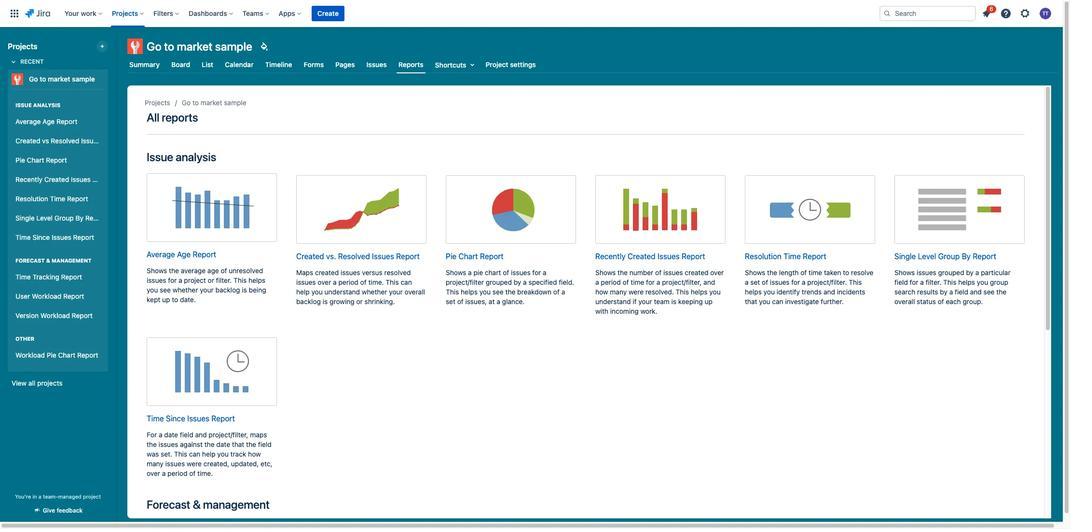 Task type: locate. For each thing, give the bounding box(es) containing it.
1 horizontal spatial your
[[389, 288, 403, 296]]

1 vertical spatial time
[[631, 278, 645, 286]]

1 vertical spatial grouped
[[486, 278, 512, 286]]

shows up search
[[895, 268, 915, 277]]

go to market sample up reports
[[182, 98, 247, 107]]

period up the with
[[601, 278, 621, 286]]

appswitcher icon image
[[9, 8, 20, 19]]

your for average age report
[[200, 286, 214, 294]]

to
[[164, 40, 174, 53], [40, 75, 46, 83], [193, 98, 199, 107], [844, 268, 850, 277], [172, 295, 178, 304]]

you
[[978, 278, 989, 286], [147, 286, 158, 294], [312, 288, 323, 296], [480, 288, 491, 296], [710, 288, 721, 296], [764, 288, 775, 296], [760, 297, 771, 306], [217, 450, 229, 458]]

team
[[654, 297, 670, 306]]

2 created from the left
[[685, 268, 709, 277]]

1 horizontal spatial created
[[685, 268, 709, 277]]

filter. inside the shows issues grouped by a particular field for a filter. this helps you group search results by a field and see the overall status of each group.
[[926, 278, 942, 286]]

0 vertical spatial go to market sample link
[[8, 70, 104, 89]]

helps inside shows the average age of unresolved issues for a project or filter. this helps you see whether your backlog is being kept up to date.
[[249, 276, 266, 284]]

1 horizontal spatial help
[[296, 288, 310, 296]]

resolution time report link
[[745, 175, 876, 262], [12, 189, 104, 209]]

issues up results
[[917, 268, 937, 277]]

period inside maps created issues versus resolved issues over a period of time. this can help you understand whether your overall backlog is growing or shrinking.
[[339, 278, 359, 286]]

issues up identify
[[770, 278, 790, 286]]

forecast & management
[[15, 257, 91, 264], [147, 498, 270, 511]]

whether for report
[[173, 286, 198, 294]]

help inside "for a date field and project/filter, maps the issues against the date that the field was set. this can help you track how many issues were created, updated, etc, over a period of time."
[[202, 450, 216, 458]]

date
[[164, 430, 178, 439], [216, 440, 230, 448]]

0 vertical spatial management
[[52, 257, 91, 264]]

can down identify
[[773, 297, 784, 306]]

0 horizontal spatial by
[[76, 214, 84, 222]]

0 horizontal spatial many
[[147, 459, 164, 468]]

to inside shows the length of time taken to resolve a set of issues for a project/filter. this helps you identify trends and incidents that you can investigate further.
[[844, 268, 850, 277]]

helps up group.
[[959, 278, 976, 286]]

see inside the shows issues grouped by a particular field for a filter. this helps you group search results by a field and see the overall status of each group.
[[984, 288, 995, 296]]

period
[[339, 278, 359, 286], [601, 278, 621, 286], [168, 469, 188, 477]]

2 group from the top
[[12, 92, 124, 250]]

0 horizontal spatial go to market sample link
[[8, 70, 104, 89]]

your
[[200, 286, 214, 294], [389, 288, 403, 296], [639, 297, 653, 306]]

project/filter, inside "for a date field and project/filter, maps the issues against the date that the field was set. this can help you track how many issues were created, updated, etc, over a period of time."
[[209, 430, 248, 439]]

since
[[33, 233, 50, 241], [166, 414, 185, 423]]

you inside shows a pie chart of issues for a project/filter grouped by a specified field. this helps you see the breakdown of a set of issues, at a glance.
[[480, 288, 491, 296]]

go to market sample link down recent
[[8, 70, 104, 89]]

0 horizontal spatial time.
[[197, 469, 213, 477]]

1 horizontal spatial issue
[[147, 150, 173, 164]]

period inside the shows the number of issues created over a period of time for a project/filter, and how many were resolved. this helps you understand if your team is keeping up with incoming work.
[[601, 278, 621, 286]]

0 vertical spatial average age report
[[15, 117, 77, 125]]

group
[[12, 89, 124, 371], [12, 92, 124, 250], [12, 247, 104, 328]]

helps
[[249, 276, 266, 284], [959, 278, 976, 286], [461, 288, 478, 296], [691, 288, 708, 296], [745, 288, 762, 296]]

up inside the shows the number of issues created over a period of time for a project/filter, and how many were resolved. this helps you understand if your team is keeping up with incoming work.
[[705, 297, 713, 306]]

is inside shows the average age of unresolved issues for a project or filter. this helps you see whether your backlog is being kept up to date.
[[242, 286, 247, 294]]

project/filter, up keeping
[[662, 278, 702, 286]]

were inside "for a date field and project/filter, maps the issues against the date that the field was set. this can help you track how many issues were created, updated, etc, over a period of time."
[[187, 459, 202, 468]]

0 horizontal spatial chart
[[27, 156, 44, 164]]

over inside the shows the number of issues created over a period of time for a project/filter, and how many were resolved. this helps you understand if your team is keeping up with incoming work.
[[711, 268, 724, 277]]

tab list containing reports
[[122, 56, 1065, 73]]

1 horizontal spatial forecast
[[147, 498, 190, 511]]

all reports
[[147, 111, 198, 124]]

the inside shows the length of time taken to resolve a set of issues for a project/filter. this helps you identify trends and incidents that you can investigate further.
[[768, 268, 778, 277]]

0 horizontal spatial your
[[200, 286, 214, 294]]

sample down calendar link
[[224, 98, 247, 107]]

project down average
[[184, 276, 206, 284]]

go up reports
[[182, 98, 191, 107]]

specified
[[529, 278, 557, 286]]

resolved inside created vs. resolved issues report link
[[338, 252, 370, 261]]

projects up recent
[[8, 42, 37, 51]]

age
[[208, 266, 219, 275]]

pie
[[15, 156, 25, 164], [446, 252, 457, 261], [47, 351, 56, 359]]

0 vertical spatial analysis
[[33, 102, 60, 108]]

filter. up results
[[926, 278, 942, 286]]

age up "vs"
[[43, 117, 55, 125]]

your for created vs. resolved issues report
[[389, 288, 403, 296]]

1 horizontal spatial project/filter,
[[662, 278, 702, 286]]

field.
[[559, 278, 575, 286]]

status
[[917, 297, 937, 306]]

2 horizontal spatial projects
[[145, 98, 170, 107]]

over inside "for a date field and project/filter, maps the issues against the date that the field was set. this can help you track how many issues were created, updated, etc, over a period of time."
[[147, 469, 160, 477]]

created down created vs resolved issues report link
[[44, 175, 69, 183]]

helps left identify
[[745, 288, 762, 296]]

add to starred image
[[105, 73, 117, 85]]

3 group from the top
[[12, 247, 104, 328]]

time. down created,
[[197, 469, 213, 477]]

average age report
[[15, 117, 77, 125], [147, 250, 216, 259]]

1 horizontal spatial can
[[401, 278, 412, 286]]

recently created issues report
[[15, 175, 113, 183], [596, 252, 706, 261]]

0 vertical spatial since
[[33, 233, 50, 241]]

1 horizontal spatial set
[[751, 278, 761, 286]]

helps up keeping
[[691, 288, 708, 296]]

2 vertical spatial workload
[[15, 351, 45, 359]]

0 horizontal spatial that
[[232, 440, 244, 448]]

management up time tracking report link
[[52, 257, 91, 264]]

0 vertical spatial set
[[751, 278, 761, 286]]

up right keeping
[[705, 297, 713, 306]]

shows inside the shows issues grouped by a particular field for a filter. this helps you group search results by a field and see the overall status of each group.
[[895, 268, 915, 277]]

your inside shows the average age of unresolved issues for a project or filter. this helps you see whether your backlog is being kept up to date.
[[200, 286, 214, 294]]

0 vertical spatial recently
[[15, 175, 42, 183]]

0 horizontal spatial or
[[208, 276, 214, 284]]

shows up kept
[[147, 266, 167, 275]]

workload down tracking
[[32, 292, 61, 300]]

period for vs.
[[339, 278, 359, 286]]

to left date.
[[172, 295, 178, 304]]

sample up calendar
[[215, 40, 252, 53]]

a
[[468, 268, 472, 277], [543, 268, 547, 277], [976, 268, 980, 277], [179, 276, 182, 284], [333, 278, 337, 286], [523, 278, 527, 286], [596, 278, 599, 286], [657, 278, 661, 286], [745, 278, 749, 286], [802, 278, 806, 286], [921, 278, 924, 286], [562, 288, 565, 296], [950, 288, 954, 296], [497, 297, 501, 306], [159, 430, 162, 439], [162, 469, 166, 477], [39, 493, 42, 500]]

0 vertical spatial pie
[[15, 156, 25, 164]]

0 horizontal spatial created
[[315, 268, 339, 277]]

since up tracking
[[33, 233, 50, 241]]

recently inside group
[[15, 175, 42, 183]]

date up created,
[[216, 440, 230, 448]]

issues up resolved.
[[664, 268, 683, 277]]

you inside maps created issues versus resolved issues over a period of time. this can help you understand whether your overall backlog is growing or shrinking.
[[312, 288, 323, 296]]

0 horizontal spatial go
[[29, 75, 38, 83]]

can inside shows the length of time taken to resolve a set of issues for a project/filter. this helps you identify trends and incidents that you can investigate further.
[[773, 297, 784, 306]]

grouped inside shows a pie chart of issues for a project/filter grouped by a specified field. this helps you see the breakdown of a set of issues, at a glance.
[[486, 278, 512, 286]]

1 horizontal spatial forecast & management
[[147, 498, 270, 511]]

0 vertical spatial help
[[296, 288, 310, 296]]

filter. down age
[[216, 276, 232, 284]]

shows for pie
[[446, 268, 467, 277]]

0 horizontal spatial over
[[147, 469, 160, 477]]

pie chart report up pie
[[446, 252, 504, 261]]

this up keeping
[[676, 288, 689, 296]]

field up against
[[180, 430, 193, 439]]

issue analysis up "vs"
[[15, 102, 60, 108]]

give feedback button
[[27, 503, 88, 518]]

grouped down chart
[[486, 278, 512, 286]]

created inside maps created issues versus resolved issues over a period of time. this can help you understand whether your overall backlog is growing or shrinking.
[[315, 268, 339, 277]]

1 vertical spatial pie chart report link
[[446, 175, 576, 262]]

1 vertical spatial pie chart report
[[446, 252, 504, 261]]

how up the with
[[596, 288, 609, 296]]

1 horizontal spatial issue analysis
[[147, 150, 216, 164]]

shows inside shows the average age of unresolved issues for a project or filter. this helps you see whether your backlog is being kept up to date.
[[147, 266, 167, 275]]

helps inside shows a pie chart of issues for a project/filter grouped by a specified field. this helps you see the breakdown of a set of issues, at a glance.
[[461, 288, 478, 296]]

reports
[[162, 111, 198, 124]]

0 vertical spatial resolved
[[51, 136, 79, 145]]

help down maps
[[296, 288, 310, 296]]

resolved right vs.
[[338, 252, 370, 261]]

forms link
[[302, 56, 326, 73]]

this
[[234, 276, 247, 284], [386, 278, 399, 286], [849, 278, 862, 286], [944, 278, 957, 286], [446, 288, 459, 296], [676, 288, 689, 296], [174, 450, 187, 458]]

can down against
[[189, 450, 200, 458]]

created vs resolved issues report link
[[12, 131, 124, 151]]

that inside shows the length of time taken to resolve a set of issues for a project/filter. this helps you identify trends and incidents that you can investigate further.
[[745, 297, 758, 306]]

helps inside the shows issues grouped by a particular field for a filter. this helps you group search results by a field and see the overall status of each group.
[[959, 278, 976, 286]]

0 vertical spatial over
[[711, 268, 724, 277]]

workload
[[32, 292, 61, 300], [40, 311, 70, 319], [15, 351, 45, 359]]

1 horizontal spatial pie
[[47, 351, 56, 359]]

with
[[596, 307, 609, 315]]

breakdown
[[518, 288, 552, 296]]

market
[[177, 40, 213, 53], [48, 75, 70, 83], [201, 98, 222, 107]]

time since issues report up time tracking report
[[15, 233, 94, 241]]

taken
[[825, 268, 842, 277]]

2 horizontal spatial over
[[711, 268, 724, 277]]

helps up being
[[249, 276, 266, 284]]

1 vertical spatial how
[[248, 450, 261, 458]]

over
[[711, 268, 724, 277], [318, 278, 331, 286], [147, 469, 160, 477]]

2 vertical spatial projects
[[145, 98, 170, 107]]

0 horizontal spatial &
[[46, 257, 50, 264]]

workload pie chart report link
[[12, 346, 104, 365]]

is inside the shows the number of issues created over a period of time for a project/filter, and how many were resolved. this helps you understand if your team is keeping up with incoming work.
[[672, 297, 677, 306]]

dashboards
[[189, 9, 227, 17]]

0 horizontal spatial by
[[514, 278, 522, 286]]

banner
[[0, 0, 1064, 27]]

tab list
[[122, 56, 1065, 73]]

created
[[15, 136, 40, 145], [44, 175, 69, 183], [296, 252, 324, 261], [628, 252, 656, 261]]

this up incidents
[[849, 278, 862, 286]]

understand up the with
[[596, 297, 631, 306]]

shows up project/filter
[[446, 268, 467, 277]]

see up kept
[[160, 286, 171, 294]]

1 horizontal spatial by
[[941, 288, 948, 296]]

1 vertical spatial recently
[[596, 252, 626, 261]]

1 horizontal spatial time since issues report link
[[147, 337, 277, 424]]

1 horizontal spatial date
[[216, 440, 230, 448]]

0 vertical spatial &
[[46, 257, 50, 264]]

issues down set.
[[165, 459, 185, 468]]

group.
[[963, 297, 984, 306]]

the inside the shows issues grouped by a particular field for a filter. this helps you group search results by a field and see the overall status of each group.
[[997, 288, 1007, 296]]

1 horizontal spatial grouped
[[939, 268, 965, 277]]

the left average
[[169, 266, 179, 275]]

since up against
[[166, 414, 185, 423]]

incidents
[[838, 288, 866, 296]]

1 vertical spatial resolution
[[745, 252, 782, 261]]

this inside shows the length of time taken to resolve a set of issues for a project/filter. this helps you identify trends and incidents that you can investigate further.
[[849, 278, 862, 286]]

0 horizontal spatial recently created issues report
[[15, 175, 113, 183]]

created up number
[[628, 252, 656, 261]]

can
[[401, 278, 412, 286], [773, 297, 784, 306], [189, 450, 200, 458]]

apps button
[[276, 6, 305, 21]]

shows the average age of unresolved issues for a project or filter. this helps you see whether your backlog is being kept up to date.
[[147, 266, 266, 304]]

this inside shows the average age of unresolved issues for a project or filter. this helps you see whether your backlog is being kept up to date.
[[234, 276, 247, 284]]

management down updated,
[[203, 498, 270, 511]]

date right for
[[164, 430, 178, 439]]

to down recent
[[40, 75, 46, 83]]

jira image
[[25, 8, 50, 19], [25, 8, 50, 19]]

filters
[[154, 9, 173, 17]]

up
[[162, 295, 170, 304], [705, 297, 713, 306]]

0 horizontal spatial see
[[160, 286, 171, 294]]

whether inside shows the average age of unresolved issues for a project or filter. this helps you see whether your backlog is being kept up to date.
[[173, 286, 198, 294]]

1 horizontal spatial project
[[184, 276, 206, 284]]

kept
[[147, 295, 160, 304]]

were down against
[[187, 459, 202, 468]]

time.
[[369, 278, 384, 286], [197, 469, 213, 477]]

whether inside maps created issues versus resolved issues over a period of time. this can help you understand whether your overall backlog is growing or shrinking.
[[362, 288, 387, 296]]

your up shrinking.
[[389, 288, 403, 296]]

0 horizontal spatial recently created issues report link
[[12, 170, 113, 189]]

1 created from the left
[[315, 268, 339, 277]]

0 vertical spatial time since issues report
[[15, 233, 94, 241]]

1 group from the top
[[12, 89, 124, 371]]

of inside the shows issues grouped by a particular field for a filter. this helps you group search results by a field and see the overall status of each group.
[[938, 297, 945, 306]]

time since issues report up against
[[147, 414, 235, 423]]

shortcuts button
[[433, 56, 478, 73]]

is inside maps created issues versus resolved issues over a period of time. this can help you understand whether your overall backlog is growing or shrinking.
[[323, 297, 328, 306]]

created vs. resolved issues report
[[296, 252, 420, 261]]

0 vertical spatial time
[[809, 268, 823, 277]]

and inside shows the length of time taken to resolve a set of issues for a project/filter. this helps you identify trends and incidents that you can investigate further.
[[824, 288, 836, 296]]

1 vertical spatial go to market sample
[[29, 75, 95, 83]]

average age report up average
[[147, 250, 216, 259]]

shows left length
[[745, 268, 766, 277]]

issues down maps
[[296, 278, 316, 286]]

2 horizontal spatial your
[[639, 297, 653, 306]]

this down the resolved
[[386, 278, 399, 286]]

this inside shows a pie chart of issues for a project/filter grouped by a specified field. this helps you see the breakdown of a set of issues, at a glance.
[[446, 288, 459, 296]]

if
[[633, 297, 637, 306]]

time up project/filter.
[[809, 268, 823, 277]]

project right managed
[[83, 493, 101, 500]]

backlog down age
[[216, 286, 240, 294]]

0 vertical spatial can
[[401, 278, 412, 286]]

1 horizontal spatial resolution
[[745, 252, 782, 261]]

set background color image
[[258, 41, 270, 52]]

shows inside shows the length of time taken to resolve a set of issues for a project/filter. this helps you identify trends and incidents that you can investigate further.
[[745, 268, 766, 277]]

workload inside group
[[15, 351, 45, 359]]

management
[[52, 257, 91, 264], [203, 498, 270, 511]]

0 vertical spatial level
[[36, 214, 53, 222]]

1 horizontal spatial backlog
[[296, 297, 321, 306]]

workload for version
[[40, 311, 70, 319]]

filters button
[[151, 6, 183, 21]]

time. inside "for a date field and project/filter, maps the issues against the date that the field was set. this can help you track how many issues were created, updated, etc, over a period of time."
[[197, 469, 213, 477]]

projects
[[112, 9, 138, 17], [8, 42, 37, 51], [145, 98, 170, 107]]

age up average
[[177, 250, 191, 259]]

average up kept
[[147, 250, 175, 259]]

recently created issues report up number
[[596, 252, 706, 261]]

period up growing
[[339, 278, 359, 286]]

0 horizontal spatial since
[[33, 233, 50, 241]]

overall down the resolved
[[405, 288, 425, 296]]

1 vertical spatial &
[[193, 498, 201, 511]]

analysis down reports
[[176, 150, 216, 164]]

managed
[[58, 493, 81, 500]]

you inside the shows the number of issues created over a period of time for a project/filter, and how many were resolved. this helps you understand if your team is keeping up with incoming work.
[[710, 288, 721, 296]]

this inside maps created issues versus resolved issues over a period of time. this can help you understand whether your overall backlog is growing or shrinking.
[[386, 278, 399, 286]]

created left "vs"
[[15, 136, 40, 145]]

issue analysis down reports
[[147, 150, 216, 164]]

project/filter.
[[808, 278, 847, 286]]

overall down search
[[895, 297, 916, 306]]

created,
[[204, 459, 229, 468]]

2 horizontal spatial see
[[984, 288, 995, 296]]

the up glance.
[[506, 288, 516, 296]]

this up each
[[944, 278, 957, 286]]

forecast
[[15, 257, 45, 264], [147, 498, 190, 511]]

1 vertical spatial backlog
[[296, 297, 321, 306]]

0 vertical spatial that
[[745, 297, 758, 306]]

0 vertical spatial resolution
[[15, 194, 48, 203]]

projects
[[37, 379, 63, 387]]

project/filter, up track
[[209, 430, 248, 439]]

average age report up "vs"
[[15, 117, 77, 125]]

single
[[15, 214, 35, 222], [895, 252, 917, 261]]

help image
[[1001, 8, 1012, 19]]

the down for
[[147, 440, 157, 448]]

1 vertical spatial were
[[187, 459, 202, 468]]

many inside the shows the number of issues created over a period of time for a project/filter, and how many were resolved. this helps you understand if your team is keeping up with incoming work.
[[610, 288, 627, 296]]

issues inside the shows the number of issues created over a period of time for a project/filter, and how many were resolved. this helps you understand if your team is keeping up with incoming work.
[[664, 268, 683, 277]]

that
[[745, 297, 758, 306], [232, 440, 244, 448]]

this down project/filter
[[446, 288, 459, 296]]

chart inside workload pie chart report link
[[58, 351, 75, 359]]

or
[[208, 276, 214, 284], [357, 297, 363, 306]]

help up created,
[[202, 450, 216, 458]]

see
[[160, 286, 171, 294], [493, 288, 504, 296], [984, 288, 995, 296]]

single level group by report link
[[895, 175, 1025, 262], [12, 209, 106, 228]]

further.
[[821, 297, 844, 306]]

chart down "vs"
[[27, 156, 44, 164]]

1 vertical spatial that
[[232, 440, 244, 448]]

how up updated,
[[248, 450, 261, 458]]

time inside shows the length of time taken to resolve a set of issues for a project/filter. this helps you identify trends and incidents that you can investigate further.
[[809, 268, 823, 277]]

go to market sample link up reports
[[182, 97, 247, 109]]

created up keeping
[[685, 268, 709, 277]]

recently created issues report down created vs resolved issues report link
[[15, 175, 113, 183]]

1 horizontal spatial single level group by report
[[895, 252, 997, 261]]

recently created issues report link
[[12, 170, 113, 189], [596, 175, 726, 262]]

0 vertical spatial workload
[[32, 292, 61, 300]]

shrinking.
[[365, 297, 395, 306]]

vs.
[[326, 252, 336, 261]]

view all projects link
[[8, 375, 108, 392]]

notifications image
[[981, 8, 993, 19]]

how
[[596, 288, 609, 296], [248, 450, 261, 458]]

for inside shows the average age of unresolved issues for a project or filter. this helps you see whether your backlog is being kept up to date.
[[168, 276, 177, 284]]

to inside shows the average age of unresolved issues for a project or filter. this helps you see whether your backlog is being kept up to date.
[[172, 295, 178, 304]]

1 horizontal spatial level
[[919, 252, 937, 261]]

investigate
[[786, 297, 820, 306]]

go up summary
[[147, 40, 162, 53]]

is left growing
[[323, 297, 328, 306]]

0 vertical spatial projects
[[112, 9, 138, 17]]

1 vertical spatial understand
[[596, 297, 631, 306]]

tracking
[[33, 273, 59, 281]]

grouped up each
[[939, 268, 965, 277]]

issues inside shows the average age of unresolved issues for a project or filter. this helps you see whether your backlog is being kept up to date.
[[147, 276, 166, 284]]

up inside shows the average age of unresolved issues for a project or filter. this helps you see whether your backlog is being kept up to date.
[[162, 295, 170, 304]]

calendar
[[225, 60, 254, 69]]

single level group by report inside group
[[15, 214, 106, 222]]

over for created vs. resolved issues report
[[318, 278, 331, 286]]

your down age
[[200, 286, 214, 294]]

your inside maps created issues versus resolved issues over a period of time. this can help you understand whether your overall backlog is growing or shrinking.
[[389, 288, 403, 296]]

0 horizontal spatial resolution time report link
[[12, 189, 104, 209]]

projects link
[[145, 97, 170, 109]]

0 vertical spatial grouped
[[939, 268, 965, 277]]

pie inside group
[[47, 351, 56, 359]]

single inside group
[[15, 214, 35, 222]]

this inside "for a date field and project/filter, maps the issues against the date that the field was set. this can help you track how many issues were created, updated, etc, over a period of time."
[[174, 450, 187, 458]]

for
[[147, 430, 157, 439]]

created vs resolved issues report
[[15, 136, 124, 145]]

0 vertical spatial project
[[184, 276, 206, 284]]

0 vertical spatial understand
[[325, 288, 360, 296]]

you inside the shows issues grouped by a particular field for a filter. this helps you group search results by a field and see the overall status of each group.
[[978, 278, 989, 286]]

many down was
[[147, 459, 164, 468]]

feedback
[[57, 507, 83, 514]]

1 vertical spatial set
[[446, 297, 456, 306]]

by up each
[[941, 288, 948, 296]]

collapse recent projects image
[[8, 56, 19, 68]]

shows issues grouped by a particular field for a filter. this helps you group search results by a field and see the overall status of each group.
[[895, 268, 1011, 306]]

see down group
[[984, 288, 995, 296]]

chart up view all projects link
[[58, 351, 75, 359]]

project/filter,
[[662, 278, 702, 286], [209, 430, 248, 439]]

created
[[315, 268, 339, 277], [685, 268, 709, 277]]

many
[[610, 288, 627, 296], [147, 459, 164, 468]]

0 vertical spatial average age report link
[[12, 112, 104, 131]]

settings image
[[1020, 8, 1032, 19]]



Task type: describe. For each thing, give the bounding box(es) containing it.
maps
[[296, 268, 313, 277]]

issues right pages
[[367, 60, 387, 69]]

issues link
[[365, 56, 389, 73]]

the inside shows the average age of unresolved issues for a project or filter. this helps you see whether your backlog is being kept up to date.
[[169, 266, 179, 275]]

versus
[[362, 268, 383, 277]]

1 vertical spatial market
[[48, 75, 70, 83]]

help inside maps created issues versus resolved issues over a period of time. this can help you understand whether your overall backlog is growing or shrinking.
[[296, 288, 310, 296]]

for a date field and project/filter, maps the issues against the date that the field was set. this can help you track how many issues were created, updated, etc, over a period of time.
[[147, 430, 273, 477]]

issues up against
[[187, 414, 210, 423]]

created up maps
[[296, 252, 324, 261]]

issues down created vs resolved issues report at the left
[[71, 175, 91, 183]]

0 vertical spatial date
[[164, 430, 178, 439]]

you're
[[15, 493, 31, 500]]

issues up set.
[[159, 440, 178, 448]]

all
[[28, 379, 35, 387]]

of inside "for a date field and project/filter, maps the issues against the date that the field was set. this can help you track how many issues were created, updated, etc, over a period of time."
[[189, 469, 196, 477]]

dashboards button
[[186, 6, 237, 21]]

view
[[12, 379, 27, 387]]

being
[[249, 286, 266, 294]]

filter. inside shows the average age of unresolved issues for a project or filter. this helps you see whether your backlog is being kept up to date.
[[216, 276, 232, 284]]

track
[[231, 450, 246, 458]]

time. inside maps created issues versus resolved issues over a period of time. this can help you understand whether your overall backlog is growing or shrinking.
[[369, 278, 384, 286]]

and inside "for a date field and project/filter, maps the issues against the date that the field was set. this can help you track how many issues were created, updated, etc, over a period of time."
[[195, 430, 207, 439]]

for inside shows the length of time taken to resolve a set of issues for a project/filter. this helps you identify trends and incidents that you can investigate further.
[[792, 278, 801, 286]]

workload for user
[[32, 292, 61, 300]]

at
[[489, 297, 495, 306]]

your inside the shows the number of issues created over a period of time for a project/filter, and how many were resolved. this helps you understand if your team is keeping up with incoming work.
[[639, 297, 653, 306]]

shows for average
[[147, 266, 167, 275]]

resolved.
[[646, 288, 674, 296]]

of inside maps created issues versus resolved issues over a period of time. this can help you understand whether your overall backlog is growing or shrinking.
[[360, 278, 367, 286]]

updated,
[[231, 459, 259, 468]]

how inside the shows the number of issues created over a period of time for a project/filter, and how many were resolved. this helps you understand if your team is keeping up with incoming work.
[[596, 288, 609, 296]]

0 vertical spatial average
[[15, 117, 41, 125]]

or inside shows the average age of unresolved issues for a project or filter. this helps you see whether your backlog is being kept up to date.
[[208, 276, 214, 284]]

that inside "for a date field and project/filter, maps the issues against the date that the field was set. this can help you track how many issues were created, updated, etc, over a period of time."
[[232, 440, 244, 448]]

you inside "for a date field and project/filter, maps the issues against the date that the field was set. this can help you track how many issues were created, updated, etc, over a period of time."
[[217, 450, 229, 458]]

project settings
[[486, 60, 536, 69]]

period inside "for a date field and project/filter, maps the issues against the date that the field was set. this can help you track how many issues were created, updated, etc, over a period of time."
[[168, 469, 188, 477]]

group containing time tracking report
[[12, 247, 104, 328]]

resolved for vs
[[51, 136, 79, 145]]

shows the number of issues created over a period of time for a project/filter, and how many were resolved. this helps you understand if your team is keeping up with incoming work.
[[596, 268, 724, 315]]

1 vertical spatial single
[[895, 252, 917, 261]]

particular
[[982, 268, 1011, 277]]

1 vertical spatial forecast & management
[[147, 498, 270, 511]]

project/filter
[[446, 278, 484, 286]]

number
[[630, 268, 654, 277]]

1 horizontal spatial recently
[[596, 252, 626, 261]]

time inside time tracking report link
[[15, 273, 31, 281]]

create project image
[[98, 42, 106, 50]]

2 vertical spatial by
[[941, 288, 948, 296]]

1 vertical spatial by
[[962, 252, 971, 261]]

1 vertical spatial single level group by report
[[895, 252, 997, 261]]

0 vertical spatial time since issues report link
[[12, 228, 104, 247]]

1 vertical spatial chart
[[459, 252, 478, 261]]

0 vertical spatial group
[[54, 214, 74, 222]]

0 horizontal spatial issue
[[15, 102, 32, 108]]

search image
[[884, 10, 892, 17]]

1 vertical spatial group
[[939, 252, 960, 261]]

apps
[[279, 9, 295, 17]]

create button
[[312, 6, 345, 21]]

other
[[15, 336, 34, 342]]

understand inside maps created issues versus resolved issues over a period of time. this can help you understand whether your overall backlog is growing or shrinking.
[[325, 288, 360, 296]]

0 horizontal spatial pie
[[15, 156, 25, 164]]

1 vertical spatial level
[[919, 252, 937, 261]]

the right against
[[205, 440, 215, 448]]

projects button
[[109, 6, 148, 21]]

1 vertical spatial average
[[147, 250, 175, 259]]

or inside maps created issues versus resolved issues over a period of time. this can help you understand whether your overall backlog is growing or shrinking.
[[357, 297, 363, 306]]

& inside group
[[46, 257, 50, 264]]

sidebar navigation image
[[105, 39, 126, 58]]

board link
[[169, 56, 192, 73]]

timeline link
[[263, 56, 294, 73]]

backlog inside maps created issues versus resolved issues over a period of time. this can help you understand whether your overall backlog is growing or shrinking.
[[296, 297, 321, 306]]

resolved
[[385, 268, 411, 277]]

give feedback
[[43, 507, 83, 514]]

1 vertical spatial issue
[[147, 150, 173, 164]]

shows the length of time taken to resolve a set of issues for a project/filter. this helps you identify trends and incidents that you can investigate further.
[[745, 268, 874, 306]]

issues inside shows the length of time taken to resolve a set of issues for a project/filter. this helps you identify trends and incidents that you can investigate further.
[[770, 278, 790, 286]]

each
[[946, 297, 962, 306]]

chart
[[485, 268, 501, 277]]

this inside the shows the number of issues created over a period of time for a project/filter, and how many were resolved. this helps you understand if your team is keeping up with incoming work.
[[676, 288, 689, 296]]

0 horizontal spatial average age report
[[15, 117, 77, 125]]

2 vertical spatial sample
[[224, 98, 247, 107]]

backlog inside shows the average age of unresolved issues for a project or filter. this helps you see whether your backlog is being kept up to date.
[[216, 286, 240, 294]]

project inside shows the average age of unresolved issues for a project or filter. this helps you see whether your backlog is being kept up to date.
[[184, 276, 206, 284]]

1 horizontal spatial recently created issues report link
[[596, 175, 726, 262]]

average
[[181, 266, 206, 275]]

issues down created vs. resolved issues report
[[341, 268, 360, 277]]

1 vertical spatial projects
[[8, 42, 37, 51]]

resolved for vs.
[[338, 252, 370, 261]]

for inside the shows issues grouped by a particular field for a filter. this helps you group search results by a field and see the overall status of each group.
[[910, 278, 919, 286]]

1 horizontal spatial resolution time report link
[[745, 175, 876, 262]]

2 vertical spatial market
[[201, 98, 222, 107]]

0 horizontal spatial forecast & management
[[15, 257, 91, 264]]

issues up versus
[[372, 252, 394, 261]]

a inside shows the average age of unresolved issues for a project or filter. this helps you see whether your backlog is being kept up to date.
[[179, 276, 182, 284]]

and inside the shows issues grouped by a particular field for a filter. this helps you group search results by a field and see the overall status of each group.
[[971, 288, 982, 296]]

for inside the shows the number of issues created over a period of time for a project/filter, and how many were resolved. this helps you understand if your team is keeping up with incoming work.
[[647, 278, 655, 286]]

1 vertical spatial time since issues report link
[[147, 337, 277, 424]]

pages link
[[334, 56, 357, 73]]

user
[[15, 292, 30, 300]]

timeline
[[265, 60, 292, 69]]

maps created issues versus resolved issues over a period of time. this can help you understand whether your overall backlog is growing or shrinking.
[[296, 268, 425, 306]]

1 horizontal spatial since
[[166, 414, 185, 423]]

created vs. resolved issues report link
[[296, 175, 427, 262]]

user workload report link
[[12, 287, 104, 306]]

projects for projects dropdown button at the left top of the page
[[112, 9, 138, 17]]

maps
[[250, 430, 267, 439]]

shows for resolution
[[745, 268, 766, 277]]

issues up resolved.
[[658, 252, 680, 261]]

the down maps
[[246, 440, 256, 448]]

0 vertical spatial forecast
[[15, 257, 45, 264]]

pie chart report inside group
[[15, 156, 67, 164]]

0 horizontal spatial resolution
[[15, 194, 48, 203]]

1 vertical spatial issue analysis
[[147, 150, 216, 164]]

projects for projects "link"
[[145, 98, 170, 107]]

version workload report link
[[12, 306, 104, 325]]

grouped inside the shows issues grouped by a particular field for a filter. this helps you group search results by a field and see the overall status of each group.
[[939, 268, 965, 277]]

identify
[[777, 288, 800, 296]]

length
[[780, 268, 799, 277]]

can inside "for a date field and project/filter, maps the issues against the date that the field was set. this can help you track how many issues were created, updated, etc, over a period of time."
[[189, 450, 200, 458]]

how inside "for a date field and project/filter, maps the issues against the date that the field was set. this can help you track how many issues were created, updated, etc, over a period of time."
[[248, 450, 261, 458]]

1 horizontal spatial resolution time report
[[745, 252, 827, 261]]

1 vertical spatial sample
[[72, 75, 95, 83]]

keeping
[[679, 297, 703, 306]]

2 horizontal spatial by
[[967, 268, 974, 277]]

1 horizontal spatial analysis
[[176, 150, 216, 164]]

shows for single
[[895, 268, 915, 277]]

version workload report
[[15, 311, 93, 319]]

2 vertical spatial go
[[182, 98, 191, 107]]

teams button
[[240, 6, 273, 21]]

0 vertical spatial market
[[177, 40, 213, 53]]

1 vertical spatial average age report
[[147, 250, 216, 259]]

1 vertical spatial go
[[29, 75, 38, 83]]

resolve
[[852, 268, 874, 277]]

glance.
[[502, 297, 525, 306]]

whether for resolved
[[362, 288, 387, 296]]

period for created
[[601, 278, 621, 286]]

helps inside the shows the number of issues created over a period of time for a project/filter, and how many were resolved. this helps you understand if your team is keeping up with incoming work.
[[691, 288, 708, 296]]

1 horizontal spatial go
[[147, 40, 162, 53]]

issues,
[[466, 297, 487, 306]]

see inside shows a pie chart of issues for a project/filter grouped by a specified field. this helps you see the breakdown of a set of issues, at a glance.
[[493, 288, 504, 296]]

and inside the shows the number of issues created over a period of time for a project/filter, and how many were resolved. this helps you understand if your team is keeping up with incoming work.
[[704, 278, 716, 286]]

your
[[65, 9, 79, 17]]

summary link
[[127, 56, 162, 73]]

board
[[171, 60, 190, 69]]

see inside shows the average age of unresolved issues for a project or filter. this helps you see whether your backlog is being kept up to date.
[[160, 286, 171, 294]]

2 horizontal spatial pie
[[446, 252, 457, 261]]

forms
[[304, 60, 324, 69]]

Search field
[[880, 6, 977, 21]]

in
[[33, 493, 37, 500]]

understand inside the shows the number of issues created over a period of time for a project/filter, and how many were resolved. this helps you understand if your team is keeping up with incoming work.
[[596, 297, 631, 306]]

all
[[147, 111, 159, 124]]

recent
[[20, 58, 44, 65]]

0 horizontal spatial pie chart report link
[[12, 151, 104, 170]]

you inside shows the average age of unresolved issues for a project or filter. this helps you see whether your backlog is being kept up to date.
[[147, 286, 158, 294]]

1 vertical spatial age
[[177, 250, 191, 259]]

issues inside shows a pie chart of issues for a project/filter grouped by a specified field. this helps you see the breakdown of a set of issues, at a glance.
[[511, 268, 531, 277]]

time inside the shows the number of issues created over a period of time for a project/filter, and how many were resolved. this helps you understand if your team is keeping up with incoming work.
[[631, 278, 645, 286]]

helps inside shows the length of time taken to resolve a set of issues for a project/filter. this helps you identify trends and incidents that you can investigate further.
[[745, 288, 762, 296]]

project/filter, inside the shows the number of issues created over a period of time for a project/filter, and how many were resolved. this helps you understand if your team is keeping up with incoming work.
[[662, 278, 702, 286]]

workload pie chart report
[[15, 351, 98, 359]]

2 vertical spatial go to market sample
[[182, 98, 247, 107]]

time tracking report link
[[12, 267, 104, 287]]

teams
[[243, 9, 263, 17]]

0 vertical spatial by
[[76, 214, 84, 222]]

set.
[[161, 450, 172, 458]]

field up search
[[895, 278, 909, 286]]

time tracking report
[[15, 273, 82, 281]]

your profile and settings image
[[1040, 8, 1052, 19]]

a inside maps created issues versus resolved issues over a period of time. this can help you understand whether your overall backlog is growing or shrinking.
[[333, 278, 337, 286]]

to up reports
[[193, 98, 199, 107]]

results
[[918, 288, 939, 296]]

1 vertical spatial date
[[216, 440, 230, 448]]

1 horizontal spatial management
[[203, 498, 270, 511]]

1 horizontal spatial pie chart report link
[[446, 175, 576, 262]]

etc,
[[261, 459, 273, 468]]

0 horizontal spatial average age report link
[[12, 112, 104, 131]]

version
[[15, 311, 39, 319]]

settings
[[510, 60, 536, 69]]

group
[[991, 278, 1009, 286]]

0 vertical spatial sample
[[215, 40, 252, 53]]

list link
[[200, 56, 215, 73]]

0 horizontal spatial time since issues report
[[15, 233, 94, 241]]

field up each
[[955, 288, 969, 296]]

banner containing your work
[[0, 0, 1064, 27]]

issues up time tracking report link
[[52, 233, 71, 241]]

growing
[[330, 297, 355, 306]]

work.
[[641, 307, 658, 315]]

shows for recently
[[596, 268, 616, 277]]

workload pie chart report group
[[12, 325, 104, 368]]

field down maps
[[258, 440, 272, 448]]

of inside shows the average age of unresolved issues for a project or filter. this helps you see whether your backlog is being kept up to date.
[[221, 266, 227, 275]]

search
[[895, 288, 916, 296]]

1 horizontal spatial average age report link
[[147, 173, 277, 260]]

over for recently created issues report
[[711, 268, 724, 277]]

were inside the shows the number of issues created over a period of time for a project/filter, and how many were resolved. this helps you understand if your team is keeping up with incoming work.
[[629, 288, 644, 296]]

primary element
[[6, 0, 880, 27]]

issues right "vs"
[[81, 136, 101, 145]]

you're in a team-managed project
[[15, 493, 101, 500]]

1 horizontal spatial pie chart report
[[446, 252, 504, 261]]

team-
[[43, 493, 58, 500]]

summary
[[129, 60, 160, 69]]

0 horizontal spatial age
[[43, 117, 55, 125]]

your work
[[65, 9, 96, 17]]

1 vertical spatial time since issues report
[[147, 414, 235, 423]]

0 vertical spatial recently created issues report
[[15, 175, 113, 183]]

1 vertical spatial project
[[83, 493, 101, 500]]

1 horizontal spatial single level group by report link
[[895, 175, 1025, 262]]

for inside shows a pie chart of issues for a project/filter grouped by a specified field. this helps you see the breakdown of a set of issues, at a glance.
[[533, 268, 541, 277]]

by inside shows a pie chart of issues for a project/filter grouped by a specified field. this helps you see the breakdown of a set of issues, at a glance.
[[514, 278, 522, 286]]

pages
[[336, 60, 355, 69]]

against
[[180, 440, 203, 448]]

1 horizontal spatial &
[[193, 498, 201, 511]]

to up board
[[164, 40, 174, 53]]

set inside shows the length of time taken to resolve a set of issues for a project/filter. this helps you identify trends and incidents that you can investigate further.
[[751, 278, 761, 286]]

the inside the shows the number of issues created over a period of time for a project/filter, and how many were resolved. this helps you understand if your team is keeping up with incoming work.
[[618, 268, 628, 277]]

created inside the shows the number of issues created over a period of time for a project/filter, and how many were resolved. this helps you understand if your team is keeping up with incoming work.
[[685, 268, 709, 277]]

1 vertical spatial go to market sample link
[[182, 97, 247, 109]]

list
[[202, 60, 213, 69]]

overall inside maps created issues versus resolved issues over a period of time. this can help you understand whether your overall backlog is growing or shrinking.
[[405, 288, 425, 296]]

issue analysis inside group
[[15, 102, 60, 108]]

overall inside the shows issues grouped by a particular field for a filter. this helps you group search results by a field and see the overall status of each group.
[[895, 297, 916, 306]]

set inside shows a pie chart of issues for a project/filter grouped by a specified field. this helps you see the breakdown of a set of issues, at a glance.
[[446, 297, 456, 306]]

1 horizontal spatial recently created issues report
[[596, 252, 706, 261]]

reports
[[399, 60, 424, 68]]

give
[[43, 507, 55, 514]]

analysis inside group
[[33, 102, 60, 108]]

shortcuts
[[435, 61, 467, 69]]

project
[[486, 60, 509, 69]]

shows a pie chart of issues for a project/filter grouped by a specified field. this helps you see the breakdown of a set of issues, at a glance.
[[446, 268, 575, 306]]

0 horizontal spatial level
[[36, 214, 53, 222]]

the inside shows a pie chart of issues for a project/filter grouped by a specified field. this helps you see the breakdown of a set of issues, at a glance.
[[506, 288, 516, 296]]

vs
[[42, 136, 49, 145]]

0 vertical spatial go to market sample
[[147, 40, 252, 53]]

this inside the shows issues grouped by a particular field for a filter. this helps you group search results by a field and see the overall status of each group.
[[944, 278, 957, 286]]

0 horizontal spatial single level group by report link
[[12, 209, 106, 228]]

issues inside the shows issues grouped by a particular field for a filter. this helps you group search results by a field and see the overall status of each group.
[[917, 268, 937, 277]]

0 horizontal spatial resolution time report
[[15, 194, 88, 203]]

can inside maps created issues versus resolved issues over a period of time. this can help you understand whether your overall backlog is growing or shrinking.
[[401, 278, 412, 286]]



Task type: vqa. For each thing, say whether or not it's contained in the screenshot.


